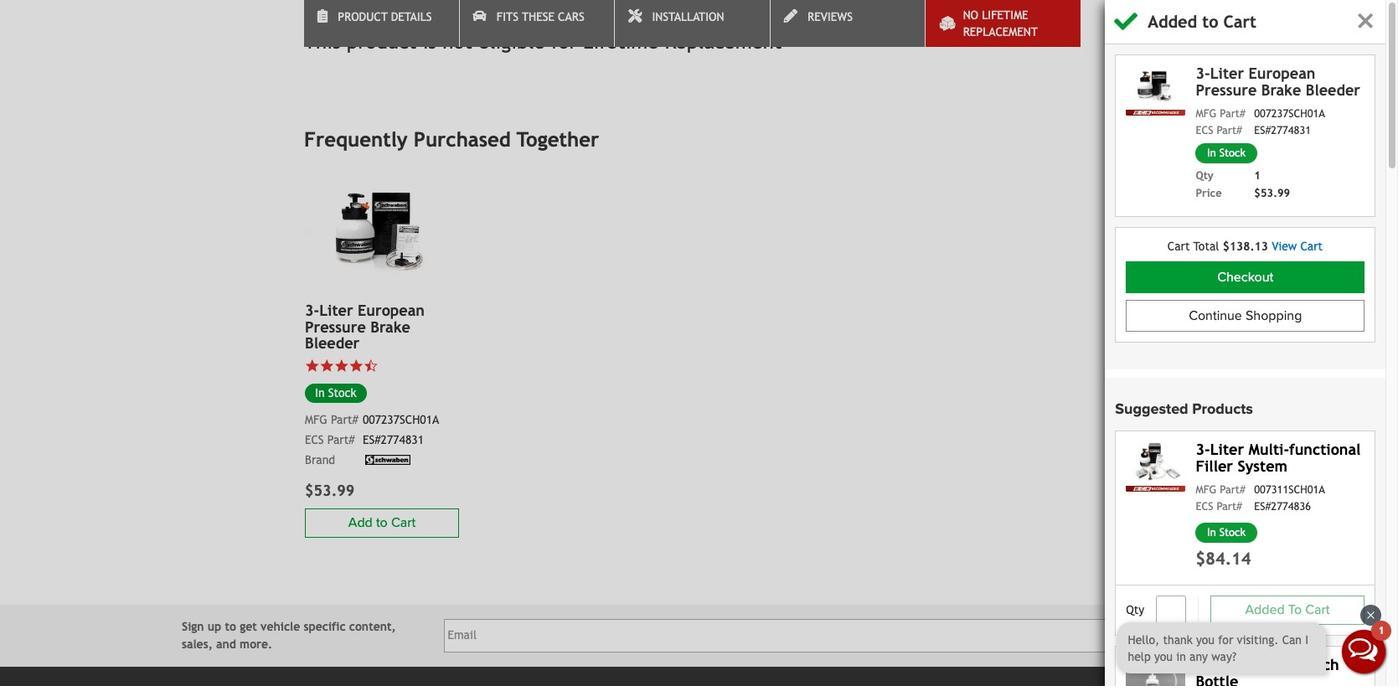 Task type: locate. For each thing, give the bounding box(es) containing it.
stock up 1 price
[[1219, 147, 1246, 159]]

added left to
[[1245, 602, 1285, 619]]

0 vertical spatial stock
[[1219, 147, 1246, 159]]

0 horizontal spatial 007237sch01a
[[363, 413, 439, 426]]

stock
[[1219, 147, 1246, 159], [328, 386, 357, 400], [1219, 526, 1246, 539]]

pressure inside dialog
[[1196, 81, 1257, 99]]

es#2774831
[[1254, 124, 1311, 137], [363, 433, 424, 446]]

mfg up brand
[[305, 413, 327, 426]]

2 vertical spatial to
[[225, 620, 236, 633]]

in stock up 1 price
[[1207, 147, 1246, 159]]

1 horizontal spatial lifetime
[[982, 8, 1028, 22]]

sign inside sign up button
[[1150, 630, 1171, 641]]

es#2774836
[[1254, 500, 1311, 513]]

sign up brake bleeder catch bottle image
[[1150, 630, 1171, 641]]

sign inside sign up to get vehicle specific content, sales, and more.
[[182, 620, 204, 633]]

cart total $138.13 view cart
[[1168, 240, 1323, 253]]

1 horizontal spatial european
[[1248, 65, 1315, 82]]

1 vertical spatial to
[[376, 515, 388, 531]]

0 vertical spatial bleeder
[[1306, 81, 1360, 99]]

continue shopping button
[[1126, 300, 1365, 332]]

0 vertical spatial qty
[[1196, 170, 1214, 182]]

2 vertical spatial in
[[1207, 526, 1216, 539]]

mfg for 007237sch01a ecs part#
[[1196, 107, 1216, 119]]

star image
[[320, 359, 334, 373], [334, 359, 349, 373], [349, 359, 364, 373]]

to inside add to cart "button"
[[376, 515, 388, 531]]

for
[[551, 29, 577, 53]]

mfg up 1 price
[[1196, 107, 1216, 119]]

0 vertical spatial to
[[1202, 12, 1218, 31]]

1 vertical spatial liter
[[319, 301, 353, 319]]

1 horizontal spatial to
[[376, 515, 388, 531]]

$138.13
[[1223, 240, 1268, 253]]

3-
[[1196, 65, 1210, 82], [305, 301, 319, 319], [1196, 441, 1210, 458]]

3-liter european pressure brake bleeder up 007237sch01a ecs part#
[[1196, 65, 1360, 99]]

1 vertical spatial added
[[1245, 602, 1285, 619]]

added
[[1148, 12, 1197, 31], [1245, 602, 1285, 619]]

2 vertical spatial stock
[[1219, 526, 1246, 539]]

1 vertical spatial mfg part#
[[1196, 483, 1245, 496]]

1 vertical spatial 007237sch01a
[[363, 413, 439, 426]]

cart inside "button"
[[391, 515, 416, 531]]

details
[[391, 10, 432, 23]]

mfg part# down filler
[[1196, 483, 1245, 496]]

0 vertical spatial 3-liter european pressure brake bleeder image
[[1126, 65, 1186, 110]]

0 horizontal spatial es#2774831
[[363, 433, 424, 446]]

lifetime down cars
[[583, 29, 659, 53]]

007237sch01a
[[1254, 107, 1325, 119], [363, 413, 439, 426]]

1 horizontal spatial added
[[1245, 602, 1285, 619]]

1 horizontal spatial $53.99
[[1254, 187, 1290, 200]]

none number field inside dialog
[[1156, 596, 1186, 625]]

es#2774831 up schwaben "image"
[[363, 433, 424, 446]]

1 horizontal spatial replacement
[[963, 25, 1038, 39]]

is
[[423, 29, 437, 53]]

ecs for 007237sch01a ecs part#
[[1196, 124, 1213, 137]]

ecs inside 007311sch01a ecs part#
[[1196, 500, 1213, 513]]

3- down added to cart
[[1196, 65, 1210, 82]]

3-liter european pressure brake bleeder link
[[305, 301, 459, 352]]

filler
[[1196, 457, 1233, 475]]

bleeder left catch
[[1240, 656, 1295, 673]]

0 vertical spatial mfg part#
[[1196, 107, 1245, 119]]

together
[[517, 127, 599, 150]]

1 mfg part# from the top
[[1196, 107, 1245, 119]]

ecs tuning recommends this product. image
[[1126, 110, 1186, 116], [1126, 486, 1186, 492]]

in for 3-liter multi-functional filler system
[[1207, 526, 1216, 539]]

ecs up brand
[[305, 433, 324, 446]]

2 vertical spatial liter
[[1210, 441, 1244, 458]]

1 vertical spatial pressure
[[305, 318, 366, 336]]

1 vertical spatial ecs
[[305, 433, 324, 446]]

sign
[[182, 620, 204, 633], [1150, 630, 1171, 641]]

1 horizontal spatial 3-liter european pressure brake bleeder
[[1196, 65, 1360, 99]]

1 vertical spatial lifetime
[[583, 29, 659, 53]]

1 horizontal spatial brake
[[1196, 656, 1236, 673]]

0 vertical spatial pressure
[[1196, 81, 1257, 99]]

1 vertical spatial in stock
[[315, 386, 357, 400]]

0 horizontal spatial sign
[[182, 620, 204, 633]]

product details link
[[304, 0, 459, 47]]

liter down products
[[1210, 441, 1244, 458]]

007237sch01a inside 007237sch01a ecs part#
[[1254, 107, 1325, 119]]

bleeder up 007237sch01a ecs part#
[[1306, 81, 1360, 99]]

sign up to get vehicle specific content, sales, and more.
[[182, 620, 396, 651]]

added inside added to cart button
[[1245, 602, 1285, 619]]

1 horizontal spatial qty
[[1196, 170, 1214, 182]]

3- up star icon
[[305, 301, 319, 319]]

no lifetime replacement link
[[926, 0, 1081, 47]]

007237sch01a up schwaben "image"
[[363, 413, 439, 426]]

1 vertical spatial bleeder
[[305, 335, 360, 352]]

up for sign up to get vehicle specific content, sales, and more.
[[208, 620, 221, 633]]

liter down added to cart
[[1210, 65, 1244, 82]]

1 ecs tuning recommends this product. image from the top
[[1126, 110, 1186, 116]]

2 vertical spatial ecs
[[1196, 500, 1213, 513]]

eligible
[[478, 29, 545, 53]]

stock for 3-liter multi-functional filler system
[[1219, 526, 1246, 539]]

0 vertical spatial mfg
[[1196, 107, 1216, 119]]

None number field
[[1156, 596, 1186, 625]]

up up and
[[208, 620, 221, 633]]

in up $84.14
[[1207, 526, 1216, 539]]

3-liter european pressure brake bleeder up star icon
[[305, 301, 425, 352]]

2 vertical spatial mfg
[[1196, 483, 1216, 496]]

mfg down filler
[[1196, 483, 1216, 496]]

stock up mfg part# 007237sch01a ecs part# es#2774831 brand
[[328, 386, 357, 400]]

suggested products
[[1115, 400, 1253, 418]]

1 vertical spatial es#2774831
[[363, 433, 424, 446]]

dialog
[[0, 0, 1398, 686]]

0 vertical spatial 007237sch01a
[[1254, 107, 1325, 119]]

1 vertical spatial 3-liter european pressure brake bleeder
[[305, 301, 425, 352]]

0 horizontal spatial lifetime
[[583, 29, 659, 53]]

2 vertical spatial brake
[[1196, 656, 1236, 673]]

1 price
[[1196, 170, 1261, 200]]

cart
[[1223, 12, 1256, 31], [1168, 240, 1190, 253], [1301, 240, 1323, 253], [391, 515, 416, 531], [1305, 602, 1330, 619]]

european
[[1248, 65, 1315, 82], [358, 301, 425, 319]]

0 horizontal spatial bleeder
[[305, 335, 360, 352]]

lifetime right no
[[982, 8, 1028, 22]]

stock up $84.14
[[1219, 526, 1246, 539]]

0 horizontal spatial $53.99
[[305, 482, 355, 499]]

in stock for 3-liter multi-functional filler system
[[1207, 526, 1246, 539]]

007237sch01a up 1
[[1254, 107, 1325, 119]]

in up 1 price
[[1207, 147, 1216, 159]]

in stock down star icon
[[315, 386, 357, 400]]

replacement down no
[[963, 25, 1038, 39]]

3- for the 3-liter multi-functional filler system link
[[1196, 441, 1210, 458]]

2 horizontal spatial to
[[1202, 12, 1218, 31]]

view
[[1272, 240, 1297, 253]]

0 vertical spatial $53.99
[[1254, 187, 1290, 200]]

qty up price
[[1196, 170, 1214, 182]]

in stock up $84.14
[[1207, 526, 1246, 539]]

0 horizontal spatial pressure
[[305, 318, 366, 336]]

sign for sign up
[[1150, 630, 1171, 641]]

0 vertical spatial 3-liter european pressure brake bleeder
[[1196, 65, 1360, 99]]

to for added
[[1202, 12, 1218, 31]]

bleeder up star icon
[[305, 335, 360, 352]]

$53.99
[[1254, 187, 1290, 200], [305, 482, 355, 499]]

0 vertical spatial liter
[[1210, 65, 1244, 82]]

0 vertical spatial es#2774831
[[1254, 124, 1311, 137]]

2 ecs tuning recommends this product. image from the top
[[1126, 486, 1186, 492]]

cart inside button
[[1305, 602, 1330, 619]]

$53.99 down 1
[[1254, 187, 1290, 200]]

3- inside '3-liter multi-functional filler system'
[[1196, 441, 1210, 458]]

2 vertical spatial bleeder
[[1240, 656, 1295, 673]]

installation
[[652, 10, 724, 23]]

0 vertical spatial lifetime
[[982, 8, 1028, 22]]

1 vertical spatial mfg
[[305, 413, 327, 426]]

1 horizontal spatial bleeder
[[1240, 656, 1295, 673]]

ecs inside 007237sch01a ecs part#
[[1196, 124, 1213, 137]]

sign up sales,
[[182, 620, 204, 633]]

2 horizontal spatial bleeder
[[1306, 81, 1360, 99]]

european inside dialog
[[1248, 65, 1315, 82]]

2 horizontal spatial brake
[[1261, 81, 1301, 99]]

fits these cars link
[[460, 0, 614, 47]]

up
[[208, 620, 221, 633], [1174, 630, 1187, 641]]

up inside button
[[1174, 630, 1187, 641]]

up up brake bleeder catch bottle image
[[1174, 630, 1187, 641]]

es#2774831 up 1
[[1254, 124, 1311, 137]]

up for sign up
[[1174, 630, 1187, 641]]

lifetime
[[982, 8, 1028, 22], [583, 29, 659, 53]]

suggested
[[1115, 400, 1188, 418]]

mfg part# up 1 price
[[1196, 107, 1245, 119]]

1 horizontal spatial es#2774831
[[1254, 124, 1311, 137]]

brake
[[1261, 81, 1301, 99], [370, 318, 410, 336], [1196, 656, 1236, 673]]

1 horizontal spatial 3-liter european pressure brake bleeder image
[[1126, 65, 1186, 110]]

reviews
[[808, 10, 853, 23]]

1 vertical spatial stock
[[328, 386, 357, 400]]

checkout link
[[1126, 261, 1365, 293]]

up inside sign up to get vehicle specific content, sales, and more.
[[208, 620, 221, 633]]

to inside dialog
[[1202, 12, 1218, 31]]

sign up
[[1150, 630, 1187, 641]]

007237sch01a inside mfg part# 007237sch01a ecs part# es#2774831 brand
[[363, 413, 439, 426]]

2 vertical spatial 3-
[[1196, 441, 1210, 458]]

replacement down installation
[[665, 29, 782, 53]]

1 horizontal spatial 007237sch01a
[[1254, 107, 1325, 119]]

cart for add to cart
[[391, 515, 416, 531]]

0 vertical spatial ecs tuning recommends this product. image
[[1126, 110, 1186, 116]]

1 vertical spatial 3-
[[305, 301, 319, 319]]

pressure
[[1196, 81, 1257, 99], [305, 318, 366, 336]]

0 vertical spatial european
[[1248, 65, 1315, 82]]

ecs
[[1196, 124, 1213, 137], [305, 433, 324, 446], [1196, 500, 1213, 513]]

0 horizontal spatial up
[[208, 620, 221, 633]]

0 horizontal spatial 3-liter european pressure brake bleeder image
[[305, 177, 459, 292]]

ecs down filler
[[1196, 500, 1213, 513]]

multi-
[[1248, 441, 1289, 458]]

1 horizontal spatial sign
[[1150, 630, 1171, 641]]

2 mfg part# from the top
[[1196, 483, 1245, 496]]

ecs tuning recommends this product. image for 007311sch01a ecs part#
[[1126, 486, 1186, 492]]

3- down "suggested products"
[[1196, 441, 1210, 458]]

in stock
[[1207, 147, 1246, 159], [315, 386, 357, 400], [1207, 526, 1246, 539]]

$53.99 down brand
[[305, 482, 355, 499]]

mfg
[[1196, 107, 1216, 119], [305, 413, 327, 426], [1196, 483, 1216, 496]]

added for added to cart
[[1245, 602, 1285, 619]]

0 horizontal spatial added
[[1148, 12, 1197, 31]]

0 vertical spatial added
[[1148, 12, 1197, 31]]

0 horizontal spatial to
[[225, 620, 236, 633]]

ecs up 1 price
[[1196, 124, 1213, 137]]

1 vertical spatial ecs tuning recommends this product. image
[[1126, 486, 1186, 492]]

brake bleeder catch bottle image
[[1126, 657, 1186, 686]]

replacement
[[963, 25, 1038, 39], [665, 29, 782, 53]]

1 horizontal spatial up
[[1174, 630, 1187, 641]]

cart for added to cart
[[1305, 602, 1330, 619]]

1 vertical spatial brake
[[370, 318, 410, 336]]

fits
[[497, 10, 518, 23]]

2 vertical spatial in stock
[[1207, 526, 1246, 539]]

ecs inside mfg part# 007237sch01a ecs part# es#2774831 brand
[[305, 433, 324, 446]]

pressure up 007237sch01a ecs part#
[[1196, 81, 1257, 99]]

1 vertical spatial 3-liter european pressure brake bleeder image
[[305, 177, 459, 292]]

in
[[1207, 147, 1216, 159], [315, 386, 325, 400], [1207, 526, 1216, 539]]

bleeder
[[1306, 81, 1360, 99], [305, 335, 360, 352], [1240, 656, 1295, 673]]

added right check icon at the right top of the page
[[1148, 12, 1197, 31]]

part#
[[1220, 107, 1245, 119], [1217, 124, 1242, 137], [331, 413, 358, 426], [327, 433, 355, 446], [1220, 483, 1245, 496], [1217, 500, 1242, 513]]

qty
[[1196, 170, 1214, 182], [1126, 604, 1144, 617]]

in down star icon
[[315, 386, 325, 400]]

1 vertical spatial european
[[358, 301, 425, 319]]

liter inside '3-liter multi-functional filler system'
[[1210, 441, 1244, 458]]

0 horizontal spatial qty
[[1126, 604, 1144, 617]]

to
[[1288, 602, 1302, 619]]

0 horizontal spatial brake
[[370, 318, 410, 336]]

3-liter european pressure brake bleeder
[[1196, 65, 1360, 99], [305, 301, 425, 352]]

liter up star icon
[[319, 301, 353, 319]]

3-liter european pressure brake bleeder image
[[1126, 65, 1186, 110], [305, 177, 459, 292]]

product details
[[338, 10, 432, 23]]

liter for the 3-liter european pressure brake bleeder link
[[319, 301, 353, 319]]

frequently purchased together
[[304, 127, 599, 150]]

1 horizontal spatial pressure
[[1196, 81, 1257, 99]]

qty up sign up button
[[1126, 604, 1144, 617]]

stock for 3-liter european pressure brake bleeder
[[328, 386, 357, 400]]

1 vertical spatial in
[[315, 386, 325, 400]]

0 vertical spatial ecs
[[1196, 124, 1213, 137]]

pressure up star icon
[[305, 318, 366, 336]]

mfg part#
[[1196, 107, 1245, 119], [1196, 483, 1245, 496]]

product
[[347, 29, 417, 53]]

product
[[338, 10, 388, 23]]

$84.14
[[1196, 549, 1251, 568]]



Task type: vqa. For each thing, say whether or not it's contained in the screenshot.
3-LITER EUROPEAN PRESSURE BRAKE BLEEDER IMAGE inside dialog
yes



Task type: describe. For each thing, give the bounding box(es) containing it.
mfg inside mfg part# 007237sch01a ecs part# es#2774831 brand
[[305, 413, 327, 426]]

catch
[[1299, 656, 1339, 673]]

1 vertical spatial qty
[[1126, 604, 1144, 617]]

no
[[963, 8, 979, 22]]

installation link
[[615, 0, 770, 47]]

007237sch01a ecs part#
[[1196, 107, 1325, 137]]

3- for the 3-liter european pressure brake bleeder link
[[305, 301, 319, 319]]

no lifetime replacement
[[963, 8, 1038, 39]]

checkout
[[1217, 269, 1273, 286]]

es#2774831 inside mfg part# 007237sch01a ecs part# es#2774831 brand
[[363, 433, 424, 446]]

liter for the 3-liter multi-functional filler system link
[[1210, 441, 1244, 458]]

to inside sign up to get vehicle specific content, sales, and more.
[[225, 620, 236, 633]]

not
[[443, 29, 472, 53]]

brake bleeder catch bottle link
[[1196, 656, 1339, 686]]

cart for added to cart
[[1223, 12, 1256, 31]]

added to cart
[[1148, 12, 1256, 31]]

view cart link
[[1272, 240, 1323, 253]]

brake inside brake bleeder catch bottle
[[1196, 656, 1236, 673]]

price
[[1196, 187, 1222, 200]]

reviews link
[[771, 0, 925, 47]]

brake bleeder catch bottle
[[1196, 656, 1339, 686]]

2 star image from the left
[[334, 359, 349, 373]]

lifetime inside no lifetime replacement
[[982, 8, 1028, 22]]

3-liter european pressure brake bleeder inside dialog
[[1196, 65, 1360, 99]]

bleeder inside brake bleeder catch bottle
[[1240, 656, 1295, 673]]

check image
[[1114, 10, 1138, 34]]

system
[[1237, 457, 1287, 475]]

total
[[1193, 240, 1219, 253]]

0 vertical spatial brake
[[1261, 81, 1301, 99]]

this product is not eligible for lifetime replacement
[[304, 29, 782, 53]]

continue
[[1189, 307, 1242, 324]]

this
[[304, 29, 341, 53]]

3 star image from the left
[[349, 359, 364, 373]]

sign up button
[[1133, 619, 1204, 652]]

0 horizontal spatial replacement
[[665, 29, 782, 53]]

part# inside 007311sch01a ecs part#
[[1217, 500, 1242, 513]]

007311sch01a ecs part#
[[1196, 483, 1325, 513]]

0 horizontal spatial european
[[358, 301, 425, 319]]

specific
[[304, 620, 346, 633]]

mfg for 007311sch01a ecs part#
[[1196, 483, 1216, 496]]

in stock for 3-liter european pressure brake bleeder
[[315, 386, 357, 400]]

more.
[[240, 637, 272, 651]]

3-liter multi-functional filler system image
[[1126, 441, 1186, 486]]

ecs tuning recommends this product. image for 007237sch01a ecs part#
[[1126, 110, 1186, 116]]

0 vertical spatial 3-
[[1196, 65, 1210, 82]]

to for add
[[376, 515, 388, 531]]

functional
[[1289, 441, 1361, 458]]

es#2774831 inside dialog
[[1254, 124, 1311, 137]]

added to cart button
[[1211, 596, 1365, 625]]

1
[[1254, 170, 1261, 182]]

frequently
[[304, 127, 408, 150]]

content,
[[349, 620, 396, 633]]

replacement inside the no lifetime replacement link
[[963, 25, 1038, 39]]

0 horizontal spatial 3-liter european pressure brake bleeder
[[305, 301, 425, 352]]

and
[[216, 637, 236, 651]]

mfg part# 007237sch01a ecs part# es#2774831 brand
[[305, 413, 439, 466]]

products
[[1192, 400, 1253, 418]]

brand
[[305, 453, 335, 466]]

ecs for 007311sch01a ecs part#
[[1196, 500, 1213, 513]]

sales,
[[182, 637, 213, 651]]

shopping
[[1246, 307, 1302, 324]]

007311sch01a
[[1254, 483, 1325, 496]]

part# inside 007237sch01a ecs part#
[[1217, 124, 1242, 137]]

added to cart
[[1245, 602, 1330, 619]]

mfg part# for 007237sch01a ecs part#
[[1196, 107, 1245, 119]]

add to cart button
[[305, 508, 459, 538]]

$53.99 inside dialog
[[1254, 187, 1290, 200]]

bottle
[[1196, 672, 1238, 686]]

sign for sign up to get vehicle specific content, sales, and more.
[[182, 620, 204, 633]]

1 star image from the left
[[320, 359, 334, 373]]

add to cart
[[348, 515, 416, 531]]

continue shopping
[[1189, 307, 1302, 324]]

3-liter multi-functional filler system
[[1196, 441, 1361, 475]]

0 vertical spatial in stock
[[1207, 147, 1246, 159]]

schwaben image
[[363, 455, 413, 465]]

vehicle
[[261, 620, 300, 633]]

1 vertical spatial $53.99
[[305, 482, 355, 499]]

dialog containing added to cart
[[0, 0, 1398, 686]]

add
[[348, 515, 373, 531]]

get
[[240, 620, 257, 633]]

these
[[522, 10, 555, 23]]

star image
[[305, 359, 320, 373]]

fits these cars
[[497, 10, 584, 23]]

0 vertical spatial in
[[1207, 147, 1216, 159]]

added for added to cart
[[1148, 12, 1197, 31]]

cars
[[558, 10, 584, 23]]

in for 3-liter european pressure brake bleeder
[[315, 386, 325, 400]]

purchased
[[414, 127, 511, 150]]

mfg part# for 007311sch01a ecs part#
[[1196, 483, 1245, 496]]

3-liter multi-functional filler system link
[[1196, 441, 1361, 475]]



